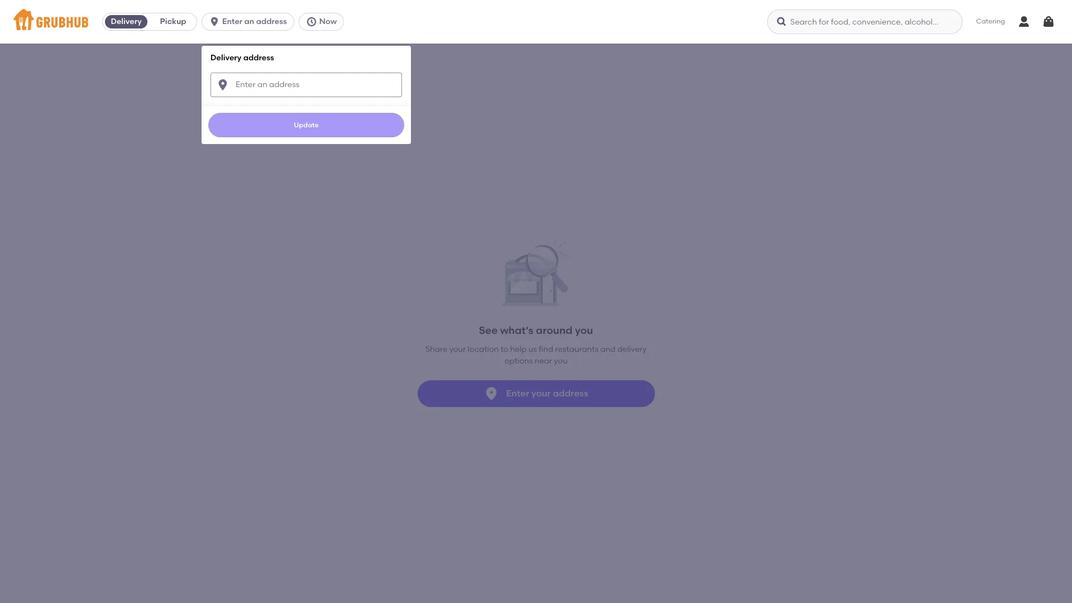 Task type: locate. For each thing, give the bounding box(es) containing it.
0 horizontal spatial you
[[554, 356, 568, 366]]

svg image
[[209, 16, 220, 27], [216, 78, 230, 91]]

your right share
[[449, 345, 466, 354]]

delivery inside delivery button
[[111, 17, 142, 26]]

1 vertical spatial svg image
[[216, 78, 230, 91]]

an
[[244, 17, 254, 26]]

Enter an address search field
[[211, 72, 402, 97]]

your down near
[[531, 388, 551, 399]]

find
[[539, 345, 553, 354]]

1 horizontal spatial your
[[531, 388, 551, 399]]

pickup button
[[150, 13, 197, 31]]

0 vertical spatial address
[[256, 17, 287, 26]]

your
[[449, 345, 466, 354], [531, 388, 551, 399]]

catering button
[[968, 9, 1013, 34]]

enter left an
[[222, 17, 242, 26]]

you
[[575, 324, 593, 337], [554, 356, 568, 366]]

and
[[600, 345, 616, 354]]

delivery for delivery
[[111, 17, 142, 26]]

delivery
[[111, 17, 142, 26], [211, 53, 241, 63]]

you right near
[[554, 356, 568, 366]]

delivery left pickup
[[111, 17, 142, 26]]

you up the restaurants
[[575, 324, 593, 337]]

delivery address
[[211, 53, 274, 63]]

address right an
[[256, 17, 287, 26]]

address for enter your address
[[553, 388, 588, 399]]

1 vertical spatial you
[[554, 356, 568, 366]]

your inside button
[[531, 388, 551, 399]]

location
[[468, 345, 499, 354]]

enter
[[222, 17, 242, 26], [506, 388, 529, 399]]

svg image inside the now button
[[306, 16, 317, 27]]

address
[[256, 17, 287, 26], [243, 53, 274, 63], [553, 388, 588, 399]]

to
[[501, 345, 508, 354]]

1 vertical spatial enter
[[506, 388, 529, 399]]

enter right the position icon
[[506, 388, 529, 399]]

1 horizontal spatial delivery
[[211, 53, 241, 63]]

your inside the share your location to help us find restaurants and delivery options near you
[[449, 345, 466, 354]]

2 vertical spatial address
[[553, 388, 588, 399]]

enter inside main navigation navigation
[[222, 17, 242, 26]]

now button
[[299, 13, 349, 31]]

enter your address button
[[417, 380, 655, 407]]

0 vertical spatial svg image
[[209, 16, 220, 27]]

address down the restaurants
[[553, 388, 588, 399]]

delivery down enter an address button
[[211, 53, 241, 63]]

svg image
[[1042, 15, 1055, 28], [306, 16, 317, 27], [776, 16, 788, 27]]

1 horizontal spatial you
[[575, 324, 593, 337]]

1 vertical spatial your
[[531, 388, 551, 399]]

around
[[536, 324, 573, 337]]

svg image down delivery address
[[216, 78, 230, 91]]

address down enter an address
[[243, 53, 274, 63]]

0 horizontal spatial delivery
[[111, 17, 142, 26]]

your for share
[[449, 345, 466, 354]]

now
[[319, 17, 337, 26]]

0 horizontal spatial svg image
[[306, 16, 317, 27]]

1 horizontal spatial enter
[[506, 388, 529, 399]]

0 vertical spatial enter
[[222, 17, 242, 26]]

0 vertical spatial delivery
[[111, 17, 142, 26]]

0 vertical spatial your
[[449, 345, 466, 354]]

0 horizontal spatial enter
[[222, 17, 242, 26]]

1 vertical spatial delivery
[[211, 53, 241, 63]]

pickup
[[160, 17, 186, 26]]

options
[[505, 356, 533, 366]]

svg image left an
[[209, 16, 220, 27]]

0 horizontal spatial your
[[449, 345, 466, 354]]

enter for enter an address
[[222, 17, 242, 26]]



Task type: describe. For each thing, give the bounding box(es) containing it.
address for enter an address
[[256, 17, 287, 26]]

share your location to help us find restaurants and delivery options near you
[[425, 345, 647, 366]]

your for enter
[[531, 388, 551, 399]]

update button
[[208, 113, 404, 137]]

near
[[535, 356, 552, 366]]

delivery button
[[103, 13, 150, 31]]

delivery for delivery address
[[211, 53, 241, 63]]

1 vertical spatial address
[[243, 53, 274, 63]]

help
[[510, 345, 527, 354]]

enter for enter your address
[[506, 388, 529, 399]]

share
[[425, 345, 448, 354]]

us
[[529, 345, 537, 354]]

main navigation navigation
[[0, 0, 1072, 603]]

see what's around you
[[479, 324, 593, 337]]

catering
[[976, 17, 1005, 25]]

enter your address
[[506, 388, 588, 399]]

what's
[[500, 324, 533, 337]]

svg image inside enter an address button
[[209, 16, 220, 27]]

position icon image
[[484, 386, 499, 402]]

delivery
[[617, 345, 647, 354]]

update
[[294, 121, 319, 129]]

1 horizontal spatial svg image
[[776, 16, 788, 27]]

2 horizontal spatial svg image
[[1042, 15, 1055, 28]]

restaurants
[[555, 345, 599, 354]]

0 vertical spatial you
[[575, 324, 593, 337]]

enter an address button
[[202, 13, 299, 31]]

see
[[479, 324, 498, 337]]

you inside the share your location to help us find restaurants and delivery options near you
[[554, 356, 568, 366]]

enter an address
[[222, 17, 287, 26]]



Task type: vqa. For each thing, say whether or not it's contained in the screenshot.
THIGHS to the top
no



